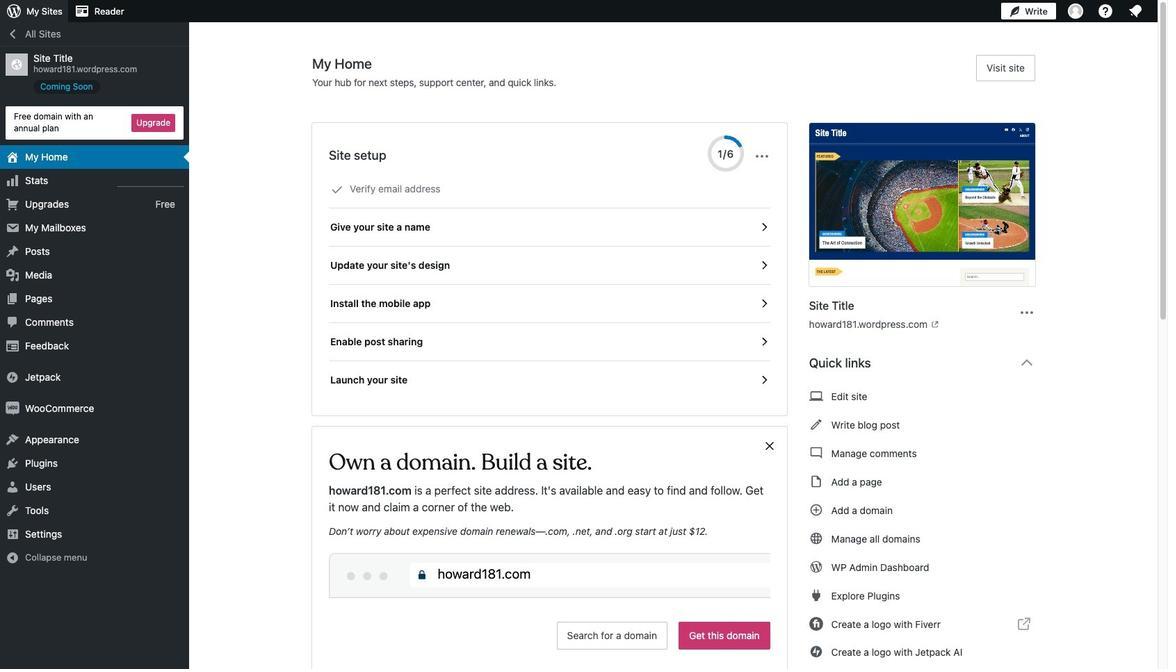 Task type: describe. For each thing, give the bounding box(es) containing it.
5 task enabled image from the top
[[758, 374, 770, 387]]

4 task enabled image from the top
[[758, 336, 770, 348]]

dismiss settings image
[[753, 148, 770, 165]]

more options for site site title image
[[1019, 304, 1035, 321]]

2 img image from the top
[[6, 402, 19, 415]]

my profile image
[[1068, 3, 1083, 19]]



Task type: vqa. For each thing, say whether or not it's contained in the screenshot.
3rd Task enabled image from the bottom of the Launchpad Checklist element
yes



Task type: locate. For each thing, give the bounding box(es) containing it.
1 img image from the top
[[6, 370, 19, 384]]

laptop image
[[809, 388, 823, 405]]

1 task enabled image from the top
[[758, 221, 770, 234]]

img image
[[6, 370, 19, 384], [6, 402, 19, 415]]

3 task enabled image from the top
[[758, 298, 770, 310]]

launchpad checklist element
[[329, 170, 770, 399]]

2 task enabled image from the top
[[758, 259, 770, 272]]

manage your notifications image
[[1127, 3, 1144, 19]]

edit image
[[809, 416, 823, 433]]

highest hourly views 0 image
[[118, 178, 184, 187]]

main content
[[312, 55, 1046, 670]]

mode_comment image
[[809, 445, 823, 462]]

progress bar
[[708, 136, 744, 172]]

0 vertical spatial img image
[[6, 370, 19, 384]]

insert_drive_file image
[[809, 474, 823, 490]]

task enabled image
[[758, 221, 770, 234], [758, 259, 770, 272], [758, 298, 770, 310], [758, 336, 770, 348], [758, 374, 770, 387]]

dismiss domain name promotion image
[[763, 438, 776, 455]]

1 vertical spatial img image
[[6, 402, 19, 415]]

help image
[[1097, 3, 1114, 19]]



